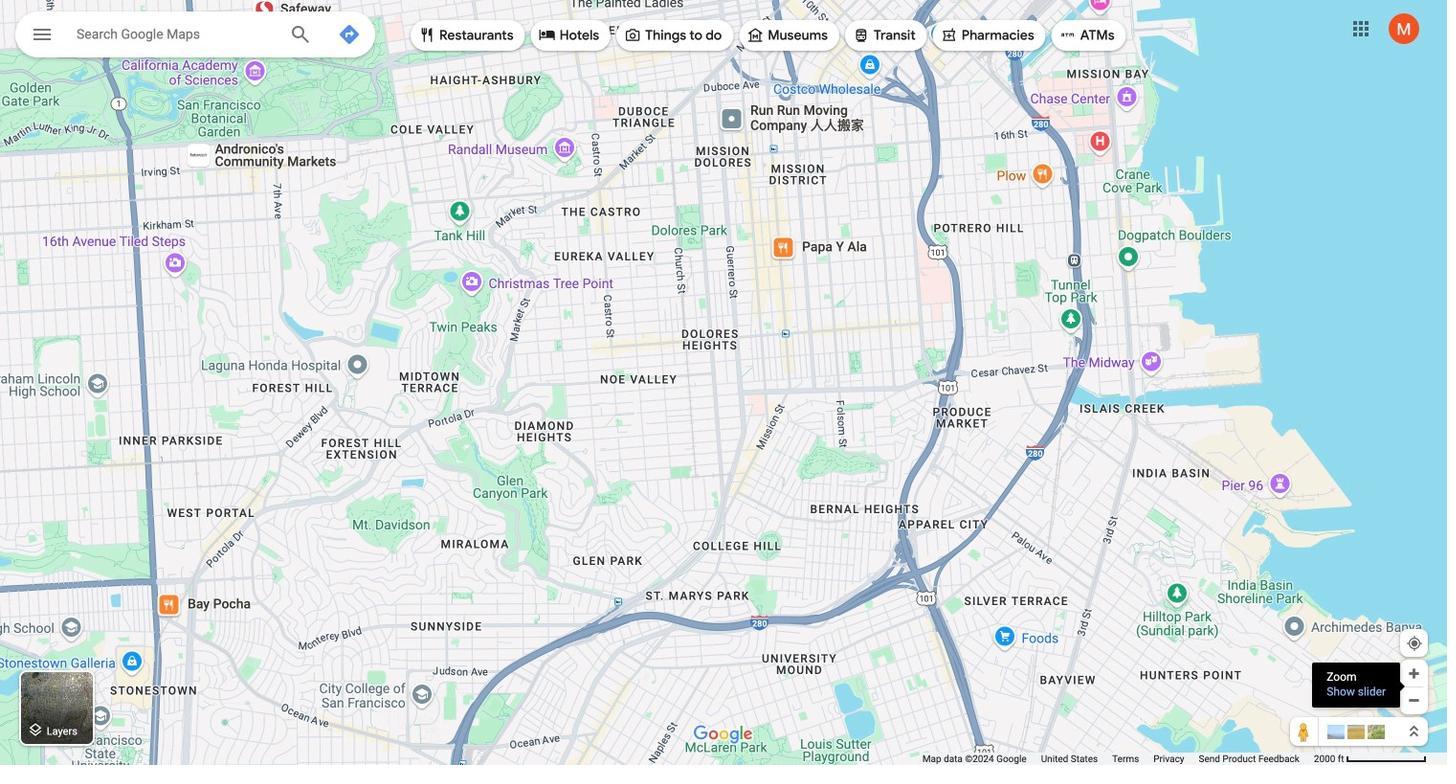 Task type: locate. For each thing, give the bounding box(es) containing it.
zoom in image
[[1408, 667, 1422, 681]]

zoom out image
[[1408, 693, 1422, 708]]

None search field
[[15, 11, 375, 63]]

none field inside search google maps field
[[77, 22, 274, 45]]

google account: maxwell nye  
(max@adept.ai) image
[[1390, 14, 1420, 44]]

None field
[[77, 22, 274, 45]]

google maps element
[[0, 0, 1448, 765]]



Task type: describe. For each thing, give the bounding box(es) containing it.
none search field inside google maps element
[[15, 11, 375, 63]]

show your location image
[[1407, 635, 1424, 652]]

Search Google Maps field
[[15, 11, 375, 63]]

show street view coverage image
[[1291, 717, 1320, 746]]



Task type: vqa. For each thing, say whether or not it's contained in the screenshot.
the bottom the Add
no



